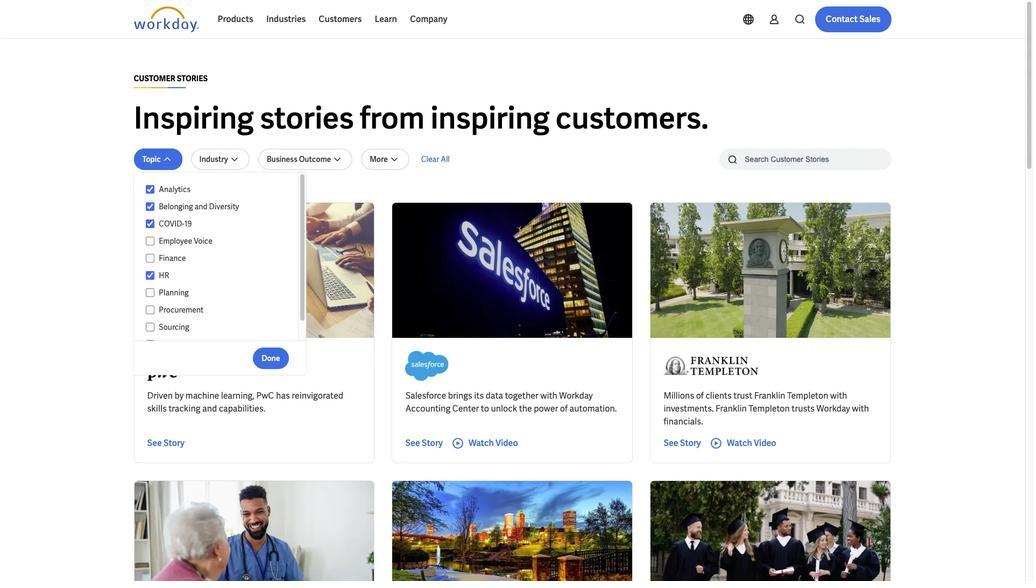 Task type: vqa. For each thing, say whether or not it's contained in the screenshot.
change within "this was the first time that we'd used machine learning in the context of people data, and so we knew that we also had to engage with our territories and help them become comfortable from a data privacy perspective. by the time we got close to deployment, we had 85% of our territories confident that they were on track to go live at the agreed date. the other 15% deliberately chose to drive their change management at a different pace to align with business priorities or their local performance cycle."
no



Task type: describe. For each thing, give the bounding box(es) containing it.
learn button
[[368, 6, 404, 32]]

covid-
[[159, 219, 184, 229]]

see for salesforce brings its data together with workday accounting center to unlock the power of automation.
[[405, 438, 420, 449]]

customers.
[[556, 98, 709, 138]]

clear
[[421, 154, 439, 164]]

skills
[[147, 403, 167, 414]]

company button
[[404, 6, 454, 32]]

employee
[[159, 236, 192, 246]]

contact sales
[[826, 13, 881, 25]]

planning link
[[155, 286, 288, 299]]

go to the homepage image
[[134, 6, 198, 32]]

belonging and diversity
[[159, 202, 239, 211]]

business outcome
[[267, 154, 331, 164]]

employee voice link
[[155, 235, 288, 248]]

financials.
[[664, 416, 703, 427]]

covid-19
[[159, 219, 192, 229]]

watch for franklin
[[727, 438, 752, 449]]

1 story from the left
[[164, 438, 185, 449]]

from
[[360, 98, 425, 138]]

all
[[441, 154, 450, 164]]

analytics link
[[155, 183, 288, 196]]

watch video link for franklin
[[710, 437, 776, 450]]

products
[[218, 13, 253, 25]]

outcome
[[299, 154, 331, 164]]

more button
[[361, 149, 409, 170]]

with inside 'salesforce brings its data together with workday accounting center to unlock the power of automation.'
[[540, 390, 557, 401]]

millions
[[664, 390, 694, 401]]

data
[[486, 390, 503, 401]]

salesforce brings its data together with workday accounting center to unlock the power of automation.
[[405, 390, 617, 414]]

inspiring stories from inspiring customers.
[[134, 98, 709, 138]]

1 horizontal spatial with
[[830, 390, 847, 401]]

1 vertical spatial templeton
[[749, 403, 790, 414]]

watch video link for center
[[451, 437, 518, 450]]

pricewaterhousecoopers global licensing services corporation (pwc) image
[[147, 351, 187, 381]]

of inside millions of clients trust franklin templeton with investments. franklin templeton trusts workday with financials.
[[696, 390, 704, 401]]

418
[[134, 185, 145, 194]]

company
[[410, 13, 447, 25]]

planning
[[159, 288, 189, 298]]

to
[[481, 403, 489, 414]]

voice
[[194, 236, 213, 246]]

1 see story from the left
[[147, 438, 185, 449]]

418 results
[[134, 185, 172, 194]]

customers
[[319, 13, 362, 25]]

watch for center
[[469, 438, 494, 449]]

reinvigorated
[[292, 390, 343, 401]]

see story link for salesforce brings its data together with workday accounting center to unlock the power of automation.
[[405, 437, 443, 450]]

stories
[[177, 74, 208, 83]]

driven
[[147, 390, 173, 401]]

2 horizontal spatial with
[[852, 403, 869, 414]]

done button
[[253, 347, 289, 369]]

video for templeton
[[754, 438, 776, 449]]

learn
[[375, 13, 397, 25]]

trusts
[[792, 403, 815, 414]]

accounting
[[405, 403, 451, 414]]

machine
[[186, 390, 219, 401]]

sales
[[860, 13, 881, 25]]

its
[[474, 390, 484, 401]]

the
[[519, 403, 532, 414]]

customers button
[[312, 6, 368, 32]]

done
[[262, 353, 280, 363]]

results
[[146, 185, 172, 194]]

0 vertical spatial templeton
[[787, 390, 829, 401]]

driven by machine learning, pwc has reinvigorated skills tracking and capabilities.
[[147, 390, 343, 414]]

workday inside 'salesforce brings its data together with workday accounting center to unlock the power of automation.'
[[559, 390, 593, 401]]

contact sales link
[[815, 6, 891, 32]]

unlock
[[491, 403, 517, 414]]

stories
[[260, 98, 354, 138]]

more
[[370, 154, 388, 164]]

procurement
[[159, 305, 204, 315]]

see story for millions of clients trust franklin templeton with investments. franklin templeton trusts workday with financials.
[[664, 438, 701, 449]]

topic
[[142, 154, 161, 164]]

1 see from the left
[[147, 438, 162, 449]]



Task type: locate. For each thing, give the bounding box(es) containing it.
1 watch from the left
[[469, 438, 494, 449]]

sourcing
[[159, 322, 189, 332]]

1 watch video from the left
[[469, 438, 518, 449]]

tracking
[[169, 403, 200, 414]]

Search Customer Stories text field
[[738, 150, 870, 168]]

2 horizontal spatial see story link
[[664, 437, 701, 450]]

0 vertical spatial franklin
[[754, 390, 785, 401]]

franklin
[[754, 390, 785, 401], [716, 403, 747, 414]]

has
[[276, 390, 290, 401]]

see
[[147, 438, 162, 449], [405, 438, 420, 449], [664, 438, 678, 449]]

and down machine
[[202, 403, 217, 414]]

of
[[696, 390, 704, 401], [560, 403, 568, 414]]

0 horizontal spatial watch
[[469, 438, 494, 449]]

salesforce
[[405, 390, 446, 401]]

1 vertical spatial of
[[560, 403, 568, 414]]

franklin right trust
[[754, 390, 785, 401]]

topic button
[[134, 149, 182, 170]]

franklin templeton companies, llc image
[[664, 351, 758, 381]]

video
[[496, 438, 518, 449], [754, 438, 776, 449]]

story down accounting at the left of the page
[[422, 438, 443, 449]]

together
[[505, 390, 539, 401]]

None checkbox
[[146, 185, 155, 194], [146, 219, 155, 229], [146, 236, 155, 246], [146, 185, 155, 194], [146, 219, 155, 229], [146, 236, 155, 246]]

procurement link
[[155, 304, 288, 316]]

2 story from the left
[[422, 438, 443, 449]]

2 see story from the left
[[405, 438, 443, 449]]

1 see story link from the left
[[147, 437, 185, 450]]

story for salesforce brings its data together with workday accounting center to unlock the power of automation.
[[422, 438, 443, 449]]

3 see story link from the left
[[664, 437, 701, 450]]

see story down accounting at the left of the page
[[405, 438, 443, 449]]

workday right the trusts
[[817, 403, 850, 414]]

industries button
[[260, 6, 312, 32]]

watch video down millions of clients trust franklin templeton with investments. franklin templeton trusts workday with financials.
[[727, 438, 776, 449]]

story for millions of clients trust franklin templeton with investments. franklin templeton trusts workday with financials.
[[680, 438, 701, 449]]

of inside 'salesforce brings its data together with workday accounting center to unlock the power of automation.'
[[560, 403, 568, 414]]

video down unlock
[[496, 438, 518, 449]]

1 horizontal spatial see story
[[405, 438, 443, 449]]

workday inside millions of clients trust franklin templeton with investments. franklin templeton trusts workday with financials.
[[817, 403, 850, 414]]

1 horizontal spatial watch video link
[[710, 437, 776, 450]]

1 horizontal spatial of
[[696, 390, 704, 401]]

19
[[184, 219, 192, 229]]

customer
[[134, 74, 175, 83]]

workday up automation.
[[559, 390, 593, 401]]

of up investments.
[[696, 390, 704, 401]]

see story down skills
[[147, 438, 185, 449]]

and
[[195, 202, 208, 211], [202, 403, 217, 414]]

customer stories
[[134, 74, 208, 83]]

3 see from the left
[[664, 438, 678, 449]]

0 horizontal spatial workday
[[559, 390, 593, 401]]

watch down to
[[469, 438, 494, 449]]

2 watch video from the left
[[727, 438, 776, 449]]

story down tracking
[[164, 438, 185, 449]]

0 horizontal spatial watch video
[[469, 438, 518, 449]]

industry
[[199, 154, 228, 164]]

watch
[[469, 438, 494, 449], [727, 438, 752, 449]]

workday
[[559, 390, 593, 401], [817, 403, 850, 414]]

covid-19 link
[[155, 217, 288, 230]]

see for millions of clients trust franklin templeton with investments. franklin templeton trusts workday with financials.
[[664, 438, 678, 449]]

see down financials.
[[664, 438, 678, 449]]

belonging
[[159, 202, 193, 211]]

templeton up the trusts
[[787, 390, 829, 401]]

None checkbox
[[146, 202, 155, 211], [146, 253, 155, 263], [146, 271, 155, 280], [146, 288, 155, 298], [146, 305, 155, 315], [146, 322, 155, 332], [146, 340, 155, 349], [146, 202, 155, 211], [146, 253, 155, 263], [146, 271, 155, 280], [146, 288, 155, 298], [146, 305, 155, 315], [146, 322, 155, 332], [146, 340, 155, 349]]

0 horizontal spatial see story link
[[147, 437, 185, 450]]

0 horizontal spatial video
[[496, 438, 518, 449]]

0 horizontal spatial with
[[540, 390, 557, 401]]

1 vertical spatial franklin
[[716, 403, 747, 414]]

watch video down to
[[469, 438, 518, 449]]

learning,
[[221, 390, 254, 401]]

0 vertical spatial and
[[195, 202, 208, 211]]

franklin down trust
[[716, 403, 747, 414]]

belonging and diversity link
[[155, 200, 288, 213]]

1 watch video link from the left
[[451, 437, 518, 450]]

1 vertical spatial workday
[[817, 403, 850, 414]]

3 see story from the left
[[664, 438, 701, 449]]

automation.
[[570, 403, 617, 414]]

story
[[164, 438, 185, 449], [422, 438, 443, 449], [680, 438, 701, 449]]

0 horizontal spatial see
[[147, 438, 162, 449]]

clear all
[[421, 154, 450, 164]]

inspiring
[[431, 98, 550, 138]]

0 horizontal spatial see story
[[147, 438, 185, 449]]

pwc
[[256, 390, 274, 401]]

1 horizontal spatial see story link
[[405, 437, 443, 450]]

2 horizontal spatial story
[[680, 438, 701, 449]]

templeton
[[787, 390, 829, 401], [749, 403, 790, 414]]

and inside driven by machine learning, pwc has reinvigorated skills tracking and capabilities.
[[202, 403, 217, 414]]

watch down millions of clients trust franklin templeton with investments. franklin templeton trusts workday with financials.
[[727, 438, 752, 449]]

see story for salesforce brings its data together with workday accounting center to unlock the power of automation.
[[405, 438, 443, 449]]

analytics
[[159, 185, 191, 194]]

0 horizontal spatial story
[[164, 438, 185, 449]]

story down financials.
[[680, 438, 701, 449]]

see story down financials.
[[664, 438, 701, 449]]

2 horizontal spatial see
[[664, 438, 678, 449]]

see story link down accounting at the left of the page
[[405, 437, 443, 450]]

2 watch video link from the left
[[710, 437, 776, 450]]

1 video from the left
[[496, 438, 518, 449]]

inspiring
[[134, 98, 254, 138]]

finance link
[[155, 252, 288, 265]]

watch video for templeton
[[727, 438, 776, 449]]

with
[[540, 390, 557, 401], [830, 390, 847, 401], [852, 403, 869, 414]]

investments.
[[664, 403, 714, 414]]

contact
[[826, 13, 858, 25]]

1 horizontal spatial story
[[422, 438, 443, 449]]

finance
[[159, 253, 186, 263]]

1 horizontal spatial watch video
[[727, 438, 776, 449]]

0 vertical spatial of
[[696, 390, 704, 401]]

see down accounting at the left of the page
[[405, 438, 420, 449]]

see story link
[[147, 437, 185, 450], [405, 437, 443, 450], [664, 437, 701, 450]]

clear all button
[[418, 149, 453, 170]]

business
[[267, 154, 298, 164]]

technology
[[159, 340, 198, 349]]

diversity
[[209, 202, 239, 211]]

1 horizontal spatial video
[[754, 438, 776, 449]]

1 horizontal spatial watch
[[727, 438, 752, 449]]

see story link down skills
[[147, 437, 185, 450]]

0 horizontal spatial watch video link
[[451, 437, 518, 450]]

hr
[[159, 271, 169, 280]]

clients
[[706, 390, 732, 401]]

millions of clients trust franklin templeton with investments. franklin templeton trusts workday with financials.
[[664, 390, 869, 427]]

2 see from the left
[[405, 438, 420, 449]]

and left diversity
[[195, 202, 208, 211]]

2 horizontal spatial see story
[[664, 438, 701, 449]]

0 horizontal spatial of
[[560, 403, 568, 414]]

products button
[[211, 6, 260, 32]]

1 vertical spatial and
[[202, 403, 217, 414]]

watch video link down to
[[451, 437, 518, 450]]

2 see story link from the left
[[405, 437, 443, 450]]

watch video link down millions of clients trust franklin templeton with investments. franklin templeton trusts workday with financials.
[[710, 437, 776, 450]]

industry button
[[191, 149, 250, 170]]

industries
[[266, 13, 306, 25]]

video down millions of clients trust franklin templeton with investments. franklin templeton trusts workday with financials.
[[754, 438, 776, 449]]

of right the power
[[560, 403, 568, 414]]

templeton down trust
[[749, 403, 790, 414]]

salesforce.com image
[[405, 351, 449, 381]]

0 vertical spatial workday
[[559, 390, 593, 401]]

see story link down financials.
[[664, 437, 701, 450]]

2 watch from the left
[[727, 438, 752, 449]]

hr link
[[155, 269, 288, 282]]

see story
[[147, 438, 185, 449], [405, 438, 443, 449], [664, 438, 701, 449]]

trust
[[734, 390, 753, 401]]

technology link
[[155, 338, 288, 351]]

watch video
[[469, 438, 518, 449], [727, 438, 776, 449]]

center
[[452, 403, 479, 414]]

capabilities.
[[219, 403, 265, 414]]

by
[[175, 390, 184, 401]]

see story link for millions of clients trust franklin templeton with investments. franklin templeton trusts workday with financials.
[[664, 437, 701, 450]]

3 story from the left
[[680, 438, 701, 449]]

1 horizontal spatial franklin
[[754, 390, 785, 401]]

watch video link
[[451, 437, 518, 450], [710, 437, 776, 450]]

employee voice
[[159, 236, 213, 246]]

brings
[[448, 390, 472, 401]]

2 video from the left
[[754, 438, 776, 449]]

0 horizontal spatial franklin
[[716, 403, 747, 414]]

1 horizontal spatial see
[[405, 438, 420, 449]]

see down skills
[[147, 438, 162, 449]]

sourcing link
[[155, 321, 288, 334]]

1 horizontal spatial workday
[[817, 403, 850, 414]]

watch video for to
[[469, 438, 518, 449]]

video for to
[[496, 438, 518, 449]]

business outcome button
[[258, 149, 353, 170]]

power
[[534, 403, 558, 414]]



